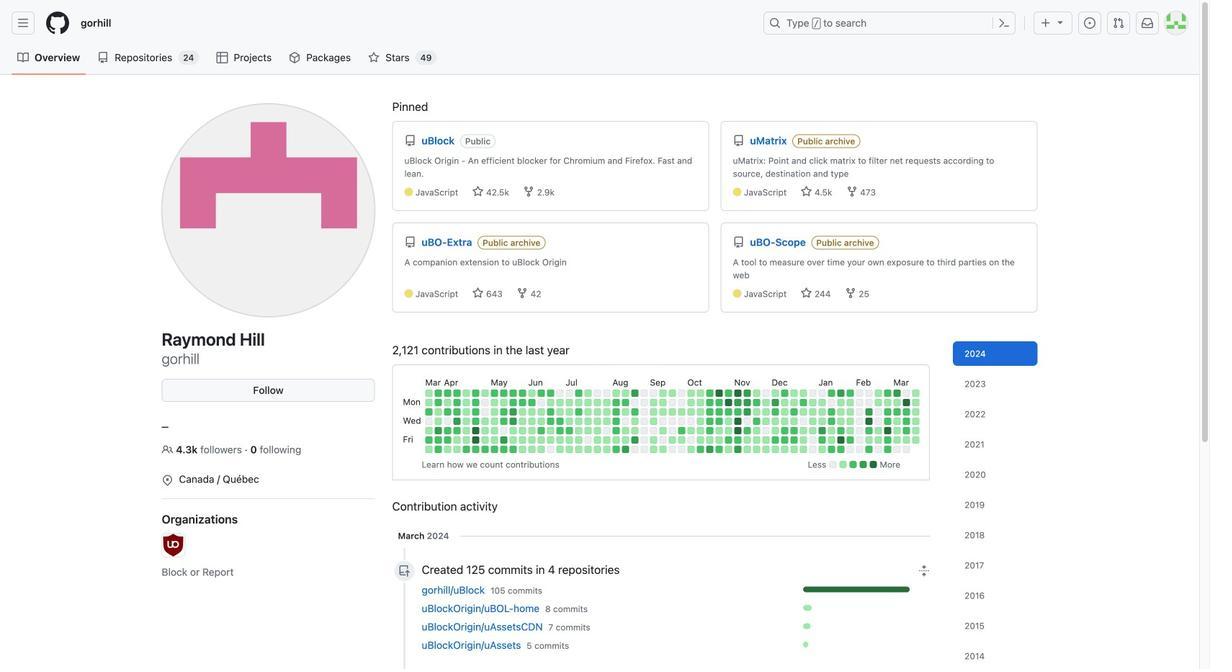 Task type: describe. For each thing, give the bounding box(es) containing it.
package image
[[289, 52, 301, 63]]

stars image
[[801, 186, 813, 197]]

7% of commits in march were made to ublockorigin/ubol-home image
[[803, 605, 812, 611]]

7% of commits in march were made to ublockorigin/ubol-home image
[[803, 605, 930, 611]]

git pull request image
[[1113, 17, 1125, 29]]

6% of commits in march were made to ublockorigin/uassetscdn image
[[803, 624, 930, 629]]

0 vertical spatial forks image
[[523, 186, 535, 197]]

stars image for the bottom forks icon
[[472, 288, 484, 299]]

table image
[[216, 52, 228, 63]]

4% of commits in march were made to ublockorigin/uassets image down 6% of commits in march were made to ublockorigin/uassetscdn image
[[803, 642, 930, 648]]

1 vertical spatial forks image
[[517, 288, 528, 299]]

home location: canada / québec element
[[162, 469, 375, 487]]

view gorhill's full-sized avatar image
[[162, 104, 375, 317]]

location image
[[162, 475, 173, 486]]

Follow gorhill submit
[[162, 379, 375, 402]]

stars image for bottom forks image
[[801, 288, 813, 299]]

stars image for topmost forks icon
[[472, 186, 484, 197]]

triangle down image
[[1055, 16, 1066, 28]]

4% of commits in march were made to ublockorigin/uassets image down 6% of commits in march were made to ublockorigin/uassetscdn icon
[[803, 642, 808, 648]]

collapse image
[[919, 565, 930, 577]]



Task type: locate. For each thing, give the bounding box(es) containing it.
6% of commits in march were made to ublockorigin/uassetscdn image
[[803, 624, 811, 629]]

issue opened image
[[1084, 17, 1096, 29]]

people image
[[162, 444, 173, 456]]

grid
[[401, 374, 922, 455]]

homepage image
[[46, 12, 69, 35]]

repo push image
[[399, 566, 410, 577]]

4% of commits in march were made to ublockorigin/uassets image
[[803, 642, 930, 648], [803, 642, 808, 648]]

plus image
[[1041, 17, 1052, 29]]

book image
[[17, 52, 29, 63]]

forks image
[[523, 186, 535, 197], [517, 288, 528, 299]]

star image
[[368, 52, 380, 63]]

84% of commits in march were made to gorhill/ublock image
[[803, 587, 930, 593], [803, 587, 910, 593]]

command palette image
[[999, 17, 1010, 29]]

1 vertical spatial forks image
[[845, 288, 857, 299]]

cell
[[425, 390, 433, 397], [435, 390, 442, 397], [444, 390, 451, 397], [453, 390, 461, 397], [463, 390, 470, 397], [472, 390, 479, 397], [482, 390, 489, 397], [491, 390, 498, 397], [500, 390, 508, 397], [510, 390, 517, 397], [519, 390, 526, 397], [528, 390, 536, 397], [538, 390, 545, 397], [547, 390, 554, 397], [557, 390, 564, 397], [566, 390, 573, 397], [575, 390, 582, 397], [585, 390, 592, 397], [594, 390, 601, 397], [603, 390, 611, 397], [613, 390, 620, 397], [622, 390, 629, 397], [631, 390, 639, 397], [641, 390, 648, 397], [650, 390, 657, 397], [660, 390, 667, 397], [669, 390, 676, 397], [678, 390, 686, 397], [688, 390, 695, 397], [697, 390, 704, 397], [706, 390, 714, 397], [716, 390, 723, 397], [725, 390, 732, 397], [735, 390, 742, 397], [744, 390, 751, 397], [753, 390, 760, 397], [763, 390, 770, 397], [772, 390, 779, 397], [781, 390, 789, 397], [791, 390, 798, 397], [800, 390, 807, 397], [809, 390, 817, 397], [819, 390, 826, 397], [828, 390, 835, 397], [838, 390, 845, 397], [847, 390, 854, 397], [856, 390, 863, 397], [866, 390, 873, 397], [875, 390, 882, 397], [884, 390, 892, 397], [894, 390, 901, 397], [903, 390, 910, 397], [912, 390, 920, 397], [425, 399, 433, 406], [435, 399, 442, 406], [444, 399, 451, 406], [453, 399, 461, 406], [463, 399, 470, 406], [472, 399, 479, 406], [482, 399, 489, 406], [491, 399, 498, 406], [500, 399, 508, 406], [510, 399, 517, 406], [519, 399, 526, 406], [528, 399, 536, 406], [538, 399, 545, 406], [547, 399, 554, 406], [557, 399, 564, 406], [566, 399, 573, 406], [575, 399, 582, 406], [585, 399, 592, 406], [594, 399, 601, 406], [603, 399, 611, 406], [613, 399, 620, 406], [622, 399, 629, 406], [631, 399, 639, 406], [641, 399, 648, 406], [650, 399, 657, 406], [660, 399, 667, 406], [669, 399, 676, 406], [678, 399, 686, 406], [688, 399, 695, 406], [697, 399, 704, 406], [706, 399, 714, 406], [716, 399, 723, 406], [725, 399, 732, 406], [735, 399, 742, 406], [744, 399, 751, 406], [753, 399, 760, 406], [763, 399, 770, 406], [772, 399, 779, 406], [781, 399, 789, 406], [791, 399, 798, 406], [800, 399, 807, 406], [809, 399, 817, 406], [819, 399, 826, 406], [828, 399, 835, 406], [838, 399, 845, 406], [847, 399, 854, 406], [856, 399, 863, 406], [866, 399, 873, 406], [875, 399, 882, 406], [884, 399, 892, 406], [894, 399, 901, 406], [903, 399, 910, 406], [912, 399, 920, 406], [425, 409, 433, 416], [435, 409, 442, 416], [444, 409, 451, 416], [453, 409, 461, 416], [463, 409, 470, 416], [472, 409, 479, 416], [482, 409, 489, 416], [491, 409, 498, 416], [500, 409, 508, 416], [510, 409, 517, 416], [519, 409, 526, 416], [528, 409, 536, 416], [538, 409, 545, 416], [547, 409, 554, 416], [557, 409, 564, 416], [566, 409, 573, 416], [575, 409, 582, 416], [585, 409, 592, 416], [594, 409, 601, 416], [603, 409, 611, 416], [613, 409, 620, 416], [622, 409, 629, 416], [631, 409, 639, 416], [641, 409, 648, 416], [650, 409, 657, 416], [660, 409, 667, 416], [669, 409, 676, 416], [678, 409, 686, 416], [688, 409, 695, 416], [697, 409, 704, 416], [706, 409, 714, 416], [716, 409, 723, 416], [725, 409, 732, 416], [735, 409, 742, 416], [744, 409, 751, 416], [753, 409, 760, 416], [763, 409, 770, 416], [772, 409, 779, 416], [781, 409, 789, 416], [791, 409, 798, 416], [800, 409, 807, 416], [809, 409, 817, 416], [819, 409, 826, 416], [828, 409, 835, 416], [838, 409, 845, 416], [847, 409, 854, 416], [856, 409, 863, 416], [866, 409, 873, 416], [875, 409, 882, 416], [884, 409, 892, 416], [894, 409, 901, 416], [903, 409, 910, 416], [912, 409, 920, 416], [425, 418, 433, 425], [435, 418, 442, 425], [444, 418, 451, 425], [453, 418, 461, 425], [463, 418, 470, 425], [472, 418, 479, 425], [482, 418, 489, 425], [491, 418, 498, 425], [500, 418, 508, 425], [510, 418, 517, 425], [519, 418, 526, 425], [528, 418, 536, 425], [538, 418, 545, 425], [547, 418, 554, 425], [557, 418, 564, 425], [566, 418, 573, 425], [575, 418, 582, 425], [585, 418, 592, 425], [594, 418, 601, 425], [603, 418, 611, 425], [613, 418, 620, 425], [622, 418, 629, 425], [631, 418, 639, 425], [641, 418, 648, 425], [650, 418, 657, 425], [660, 418, 667, 425], [669, 418, 676, 425], [678, 418, 686, 425], [688, 418, 695, 425], [697, 418, 704, 425], [706, 418, 714, 425], [716, 418, 723, 425], [725, 418, 732, 425], [735, 418, 742, 425], [744, 418, 751, 425], [753, 418, 760, 425], [763, 418, 770, 425], [772, 418, 779, 425], [781, 418, 789, 425], [791, 418, 798, 425], [800, 418, 807, 425], [809, 418, 817, 425], [819, 418, 826, 425], [828, 418, 835, 425], [838, 418, 845, 425], [847, 418, 854, 425], [856, 418, 863, 425], [866, 418, 873, 425], [875, 418, 882, 425], [884, 418, 892, 425], [894, 418, 901, 425], [903, 418, 910, 425], [912, 418, 920, 425], [425, 427, 433, 435], [435, 427, 442, 435], [444, 427, 451, 435], [453, 427, 461, 435], [463, 427, 470, 435], [472, 427, 479, 435], [482, 427, 489, 435], [491, 427, 498, 435], [500, 427, 508, 435], [510, 427, 517, 435], [519, 427, 526, 435], [528, 427, 536, 435], [538, 427, 545, 435], [547, 427, 554, 435], [557, 427, 564, 435], [566, 427, 573, 435], [575, 427, 582, 435], [585, 427, 592, 435], [594, 427, 601, 435], [603, 427, 611, 435], [613, 427, 620, 435], [622, 427, 629, 435], [631, 427, 639, 435], [641, 427, 648, 435], [650, 427, 657, 435], [660, 427, 667, 435], [669, 427, 676, 435], [678, 427, 686, 435], [688, 427, 695, 435], [697, 427, 704, 435], [706, 427, 714, 435], [716, 427, 723, 435], [725, 427, 732, 435], [735, 427, 742, 435], [744, 427, 751, 435], [753, 427, 760, 435], [763, 427, 770, 435], [772, 427, 779, 435], [781, 427, 789, 435], [791, 427, 798, 435], [800, 427, 807, 435], [809, 427, 817, 435], [819, 427, 826, 435], [828, 427, 835, 435], [838, 427, 845, 435], [847, 427, 854, 435], [856, 427, 863, 435], [866, 427, 873, 435], [875, 427, 882, 435], [884, 427, 892, 435], [894, 427, 901, 435], [903, 427, 910, 435], [912, 427, 920, 435], [425, 437, 433, 444], [435, 437, 442, 444], [444, 437, 451, 444], [453, 437, 461, 444], [463, 437, 470, 444], [472, 437, 479, 444], [482, 437, 489, 444], [491, 437, 498, 444], [500, 437, 508, 444], [510, 437, 517, 444], [519, 437, 526, 444], [528, 437, 536, 444], [538, 437, 545, 444], [547, 437, 554, 444], [557, 437, 564, 444], [566, 437, 573, 444], [575, 437, 582, 444], [585, 437, 592, 444], [594, 437, 601, 444], [603, 437, 611, 444], [613, 437, 620, 444], [622, 437, 629, 444], [631, 437, 639, 444], [641, 437, 648, 444], [650, 437, 657, 444], [660, 437, 667, 444], [669, 437, 676, 444], [678, 437, 686, 444], [688, 437, 695, 444], [697, 437, 704, 444], [706, 437, 714, 444], [716, 437, 723, 444], [725, 437, 732, 444], [735, 437, 742, 444], [744, 437, 751, 444], [753, 437, 760, 444], [763, 437, 770, 444], [772, 437, 779, 444], [781, 437, 789, 444], [791, 437, 798, 444], [800, 437, 807, 444], [809, 437, 817, 444], [819, 437, 826, 444], [828, 437, 835, 444], [838, 437, 845, 444], [847, 437, 854, 444], [856, 437, 863, 444], [866, 437, 873, 444], [875, 437, 882, 444], [884, 437, 892, 444], [894, 437, 901, 444], [903, 437, 910, 444], [912, 437, 920, 444], [425, 446, 433, 453], [435, 446, 442, 453], [444, 446, 451, 453], [453, 446, 461, 453], [463, 446, 470, 453], [472, 446, 479, 453], [482, 446, 489, 453], [491, 446, 498, 453], [500, 446, 508, 453], [510, 446, 517, 453], [519, 446, 526, 453], [528, 446, 536, 453], [538, 446, 545, 453], [547, 446, 554, 453], [557, 446, 564, 453], [566, 446, 573, 453], [575, 446, 582, 453], [585, 446, 592, 453], [594, 446, 601, 453], [603, 446, 611, 453], [613, 446, 620, 453], [622, 446, 629, 453], [631, 446, 639, 453], [641, 446, 648, 453], [650, 446, 657, 453], [660, 446, 667, 453], [669, 446, 676, 453], [678, 446, 686, 453], [688, 446, 695, 453], [697, 446, 704, 453], [706, 446, 714, 453], [716, 446, 723, 453], [725, 446, 732, 453], [735, 446, 742, 453], [744, 446, 751, 453], [753, 446, 760, 453], [763, 446, 770, 453], [772, 446, 779, 453], [781, 446, 789, 453], [791, 446, 798, 453], [800, 446, 807, 453], [809, 446, 817, 453], [819, 446, 826, 453], [828, 446, 835, 453], [838, 446, 845, 453], [847, 446, 854, 453], [856, 446, 863, 453], [866, 446, 873, 453], [875, 446, 882, 453], [884, 446, 892, 453], [894, 446, 901, 453], [903, 446, 910, 453]]

0 vertical spatial forks image
[[847, 186, 858, 197]]

notifications image
[[1142, 17, 1154, 29]]

stars image
[[472, 186, 484, 197], [472, 288, 484, 299], [801, 288, 813, 299]]

@ublockorigin image
[[162, 534, 185, 557]]

forks image
[[847, 186, 858, 197], [845, 288, 857, 299]]

repo image
[[97, 52, 109, 63], [405, 135, 416, 147], [733, 135, 745, 147], [405, 237, 416, 248], [733, 237, 745, 248]]



Task type: vqa. For each thing, say whether or not it's contained in the screenshot.
code 'Icon'
no



